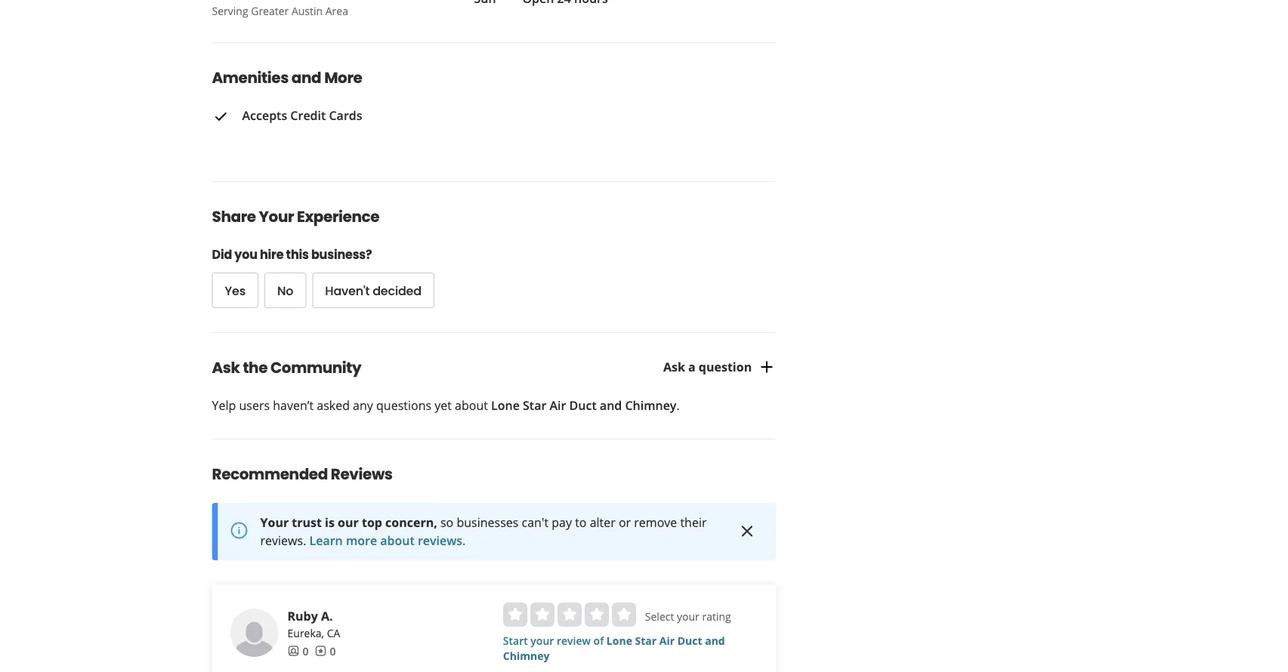 Task type: describe. For each thing, give the bounding box(es) containing it.
start
[[503, 634, 528, 648]]

duct inside "ask the community" element
[[570, 398, 597, 414]]

top
[[362, 515, 382, 531]]

users
[[239, 398, 270, 414]]

yelp
[[212, 398, 236, 414]]

select
[[645, 610, 675, 624]]

yelp users haven't asked any questions yet about lone star air duct and chimney .
[[212, 398, 680, 414]]

2 reviews. from the left
[[418, 533, 466, 549]]

serving greater austin area
[[212, 3, 348, 18]]

and inside the lone star air duct and chimney
[[705, 634, 725, 648]]

16 review v2 image
[[315, 646, 327, 658]]

yes button
[[212, 273, 259, 308]]

share your experience
[[212, 206, 380, 227]]

0 vertical spatial and
[[292, 67, 322, 88]]

no button
[[265, 273, 306, 308]]

reviews element
[[315, 644, 336, 659]]

16 friends v2 image
[[288, 646, 300, 658]]

about inside info alert
[[380, 533, 415, 549]]

you
[[235, 246, 258, 263]]

ruby a. link
[[288, 608, 333, 625]]

decided
[[373, 282, 422, 299]]

duct inside the lone star air duct and chimney
[[678, 634, 703, 648]]

question
[[699, 359, 752, 375]]

ask for ask a question
[[664, 359, 686, 375]]

0 for reviews element
[[330, 644, 336, 659]]

learn more about reviews. link
[[310, 533, 466, 549]]

cards
[[329, 107, 363, 124]]

accepts
[[242, 107, 287, 124]]

to
[[575, 515, 587, 531]]

haven't decided
[[325, 282, 422, 299]]

a
[[689, 359, 696, 375]]

of
[[594, 634, 604, 648]]

business?
[[311, 246, 372, 263]]

recommended reviews
[[212, 464, 393, 485]]

did you hire this business?
[[212, 246, 372, 263]]

serving
[[212, 3, 248, 18]]

ask a question
[[664, 359, 752, 375]]

chimney inside the lone star air duct and chimney
[[503, 649, 550, 663]]

haven't
[[273, 398, 314, 414]]

learn
[[310, 533, 343, 549]]

reviews
[[331, 464, 393, 485]]

ruby a. eureka, ca
[[288, 608, 340, 641]]

photo of ruby a. image
[[230, 609, 279, 658]]

more
[[324, 67, 362, 88]]

share your experience element
[[188, 181, 776, 308]]

so businesses can't pay to alter or remove their reviews.
[[260, 515, 707, 549]]

(no rating) image
[[503, 603, 636, 627]]

pay
[[552, 515, 572, 531]]

0 vertical spatial your
[[259, 206, 294, 227]]

haven't decided button
[[312, 273, 435, 308]]

their
[[681, 515, 707, 531]]

share
[[212, 206, 256, 227]]

air inside the lone star air duct and chimney
[[660, 634, 675, 648]]

credit
[[291, 107, 326, 124]]

start your review of
[[503, 634, 607, 648]]

amenities
[[212, 67, 289, 88]]

greater
[[251, 3, 289, 18]]

recommended
[[212, 464, 328, 485]]

ruby
[[288, 608, 318, 625]]

recommended reviews element
[[188, 439, 776, 673]]

austin
[[292, 3, 323, 18]]

star inside "ask the community" element
[[523, 398, 547, 414]]

close image
[[739, 523, 757, 541]]

did
[[212, 246, 232, 263]]

questions
[[377, 398, 432, 414]]

star inside the lone star air duct and chimney
[[635, 634, 657, 648]]

your for start
[[531, 634, 554, 648]]

more
[[346, 533, 377, 549]]



Task type: vqa. For each thing, say whether or not it's contained in the screenshot.
Your within Info alert
yes



Task type: locate. For each thing, give the bounding box(es) containing it.
experience
[[297, 206, 380, 227]]

0 horizontal spatial duct
[[570, 398, 597, 414]]

24 checkmark v2 image
[[212, 108, 230, 126]]

1 horizontal spatial your
[[677, 610, 700, 624]]

yes
[[225, 282, 246, 299]]

1 vertical spatial about
[[380, 533, 415, 549]]

0 horizontal spatial ask
[[212, 357, 240, 379]]

and left .
[[600, 398, 622, 414]]

asked
[[317, 398, 350, 414]]

0 vertical spatial air
[[550, 398, 567, 414]]

lone star air duct and chimney
[[503, 634, 725, 663]]

learn more about reviews.
[[310, 533, 466, 549]]

1 horizontal spatial 0
[[330, 644, 336, 659]]

group containing yes
[[212, 273, 669, 308]]

lone inside "ask the community" element
[[491, 398, 520, 414]]

our
[[338, 515, 359, 531]]

hire
[[260, 246, 284, 263]]

.
[[677, 398, 680, 414]]

0 horizontal spatial lone
[[491, 398, 520, 414]]

rating
[[703, 610, 732, 624]]

1 reviews. from the left
[[260, 533, 306, 549]]

1 vertical spatial and
[[600, 398, 622, 414]]

concern,
[[386, 515, 438, 531]]

ask a question link
[[664, 358, 776, 377]]

so
[[441, 515, 454, 531]]

2 horizontal spatial and
[[705, 634, 725, 648]]

0 vertical spatial lone
[[491, 398, 520, 414]]

area
[[326, 3, 348, 18]]

review
[[557, 634, 591, 648]]

about
[[455, 398, 488, 414], [380, 533, 415, 549]]

remove
[[634, 515, 678, 531]]

1 vertical spatial lone
[[607, 634, 633, 648]]

your
[[259, 206, 294, 227], [260, 515, 289, 531]]

0 horizontal spatial air
[[550, 398, 567, 414]]

0 vertical spatial chimney
[[625, 398, 677, 414]]

chimney down 'ask a question'
[[625, 398, 677, 414]]

ask the community
[[212, 357, 362, 379]]

your left trust
[[260, 515, 289, 531]]

0 vertical spatial star
[[523, 398, 547, 414]]

a.
[[321, 608, 333, 625]]

1 vertical spatial air
[[660, 634, 675, 648]]

air inside "ask the community" element
[[550, 398, 567, 414]]

1 horizontal spatial reviews.
[[418, 533, 466, 549]]

lone
[[491, 398, 520, 414], [607, 634, 633, 648]]

air
[[550, 398, 567, 414], [660, 634, 675, 648]]

your up the hire
[[259, 206, 294, 227]]

0 inside reviews element
[[330, 644, 336, 659]]

24 add v2 image
[[758, 358, 776, 377]]

haven't
[[325, 282, 370, 299]]

ask the community element
[[188, 333, 801, 415]]

0 horizontal spatial 0
[[303, 644, 309, 659]]

lone right yet
[[491, 398, 520, 414]]

0 horizontal spatial reviews.
[[260, 533, 306, 549]]

about inside "ask the community" element
[[455, 398, 488, 414]]

1 horizontal spatial air
[[660, 634, 675, 648]]

your for select
[[677, 610, 700, 624]]

1 vertical spatial your
[[260, 515, 289, 531]]

businesses
[[457, 515, 519, 531]]

about right yet
[[455, 398, 488, 414]]

ask left the
[[212, 357, 240, 379]]

yet
[[435, 398, 452, 414]]

your
[[677, 610, 700, 624], [531, 634, 554, 648]]

select your rating
[[645, 610, 732, 624]]

0 vertical spatial duct
[[570, 398, 597, 414]]

duct
[[570, 398, 597, 414], [678, 634, 703, 648]]

lone inside the lone star air duct and chimney
[[607, 634, 633, 648]]

eureka,
[[288, 626, 324, 641]]

star
[[523, 398, 547, 414], [635, 634, 657, 648]]

can't
[[522, 515, 549, 531]]

reviews. down so
[[418, 533, 466, 549]]

about down concern,
[[380, 533, 415, 549]]

amenities and more
[[212, 67, 362, 88]]

0 vertical spatial about
[[455, 398, 488, 414]]

0
[[303, 644, 309, 659], [330, 644, 336, 659]]

0 for friends element
[[303, 644, 309, 659]]

is
[[325, 515, 335, 531]]

0 horizontal spatial chimney
[[503, 649, 550, 663]]

or
[[619, 515, 631, 531]]

1 vertical spatial chimney
[[503, 649, 550, 663]]

community
[[271, 357, 362, 379]]

1 vertical spatial duct
[[678, 634, 703, 648]]

any
[[353, 398, 373, 414]]

reviews. inside so businesses can't pay to alter or remove their reviews.
[[260, 533, 306, 549]]

your trust is our top concern,
[[260, 515, 438, 531]]

1 horizontal spatial and
[[600, 398, 622, 414]]

1 horizontal spatial duct
[[678, 634, 703, 648]]

chimney inside "ask the community" element
[[625, 398, 677, 414]]

1 horizontal spatial ask
[[664, 359, 686, 375]]

0 horizontal spatial and
[[292, 67, 322, 88]]

alter
[[590, 515, 616, 531]]

friends element
[[288, 644, 309, 659]]

ask
[[212, 357, 240, 379], [664, 359, 686, 375]]

reviews. down trust
[[260, 533, 306, 549]]

and
[[292, 67, 322, 88], [600, 398, 622, 414], [705, 634, 725, 648]]

1 0 from the left
[[303, 644, 309, 659]]

2 vertical spatial and
[[705, 634, 725, 648]]

your right start
[[531, 634, 554, 648]]

this
[[286, 246, 309, 263]]

0 horizontal spatial your
[[531, 634, 554, 648]]

your inside info alert
[[260, 515, 289, 531]]

0 right 16 review v2 image
[[330, 644, 336, 659]]

None radio
[[531, 603, 555, 627], [585, 603, 609, 627], [612, 603, 636, 627], [531, 603, 555, 627], [585, 603, 609, 627], [612, 603, 636, 627]]

0 right 16 friends v2 icon
[[303, 644, 309, 659]]

0 horizontal spatial about
[[380, 533, 415, 549]]

0 horizontal spatial star
[[523, 398, 547, 414]]

group
[[212, 273, 669, 308]]

1 vertical spatial your
[[531, 634, 554, 648]]

the
[[243, 357, 268, 379]]

0 inside friends element
[[303, 644, 309, 659]]

1 horizontal spatial about
[[455, 398, 488, 414]]

group inside share your experience element
[[212, 273, 669, 308]]

and left more
[[292, 67, 322, 88]]

ask left a
[[664, 359, 686, 375]]

chimney
[[625, 398, 677, 414], [503, 649, 550, 663]]

no
[[277, 282, 294, 299]]

ask for ask the community
[[212, 357, 240, 379]]

trust
[[292, 515, 322, 531]]

info alert
[[212, 503, 776, 561]]

your left rating
[[677, 610, 700, 624]]

ca
[[327, 626, 340, 641]]

1 horizontal spatial star
[[635, 634, 657, 648]]

and down rating
[[705, 634, 725, 648]]

lone right of
[[607, 634, 633, 648]]

rating element
[[503, 603, 636, 627]]

2 0 from the left
[[330, 644, 336, 659]]

accepts credit cards
[[242, 107, 363, 124]]

and inside "ask the community" element
[[600, 398, 622, 414]]

1 horizontal spatial chimney
[[625, 398, 677, 414]]

amenities and more element
[[188, 42, 783, 157]]

24 info v2 image
[[230, 522, 248, 540]]

0 vertical spatial your
[[677, 610, 700, 624]]

reviews.
[[260, 533, 306, 549], [418, 533, 466, 549]]

1 horizontal spatial lone
[[607, 634, 633, 648]]

chimney down start
[[503, 649, 550, 663]]

1 vertical spatial star
[[635, 634, 657, 648]]

None radio
[[503, 603, 528, 627], [558, 603, 582, 627], [503, 603, 528, 627], [558, 603, 582, 627]]



